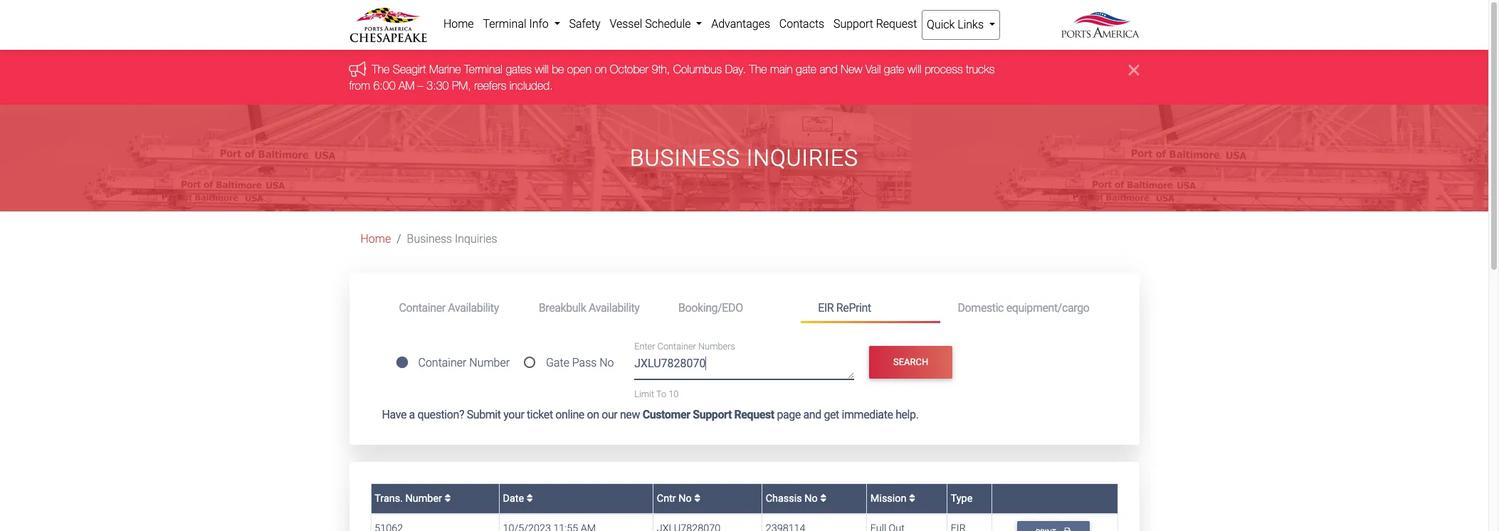 Task type: vqa. For each thing, say whether or not it's contained in the screenshot.
CHASSIS NO link
yes



Task type: describe. For each thing, give the bounding box(es) containing it.
have
[[382, 408, 407, 421]]

container availability link
[[382, 295, 522, 321]]

sort image for date
[[527, 493, 533, 503]]

from
[[349, 79, 370, 92]]

quick
[[927, 18, 955, 31]]

on inside the seagirt marine terminal gates will be open on october 9th, columbus day. the main gate and new vail gate will process trucks from 6:00 am – 3:30 pm, reefers included.
[[595, 63, 607, 76]]

1 vertical spatial on
[[587, 408, 599, 421]]

booking/edo link
[[661, 295, 801, 321]]

immediate
[[842, 408, 893, 421]]

safety
[[569, 17, 601, 31]]

enter container numbers
[[635, 341, 736, 352]]

2 will from the left
[[908, 63, 922, 76]]

included.
[[510, 79, 553, 92]]

vessel schedule link
[[605, 10, 707, 38]]

availability for container availability
[[448, 301, 499, 314]]

2 the from the left
[[749, 63, 767, 76]]

1 vertical spatial request
[[734, 408, 775, 421]]

number for trans. number
[[406, 492, 442, 505]]

reefers
[[474, 79, 507, 92]]

schedule
[[645, 17, 691, 31]]

columbus
[[673, 63, 722, 76]]

submit
[[467, 408, 501, 421]]

1 horizontal spatial home
[[444, 17, 474, 31]]

marine
[[429, 63, 461, 76]]

eir reprint link
[[801, 295, 941, 323]]

sort image for mission
[[909, 493, 916, 503]]

main
[[770, 63, 793, 76]]

0 horizontal spatial business
[[407, 232, 452, 246]]

container availability
[[399, 301, 499, 314]]

domestic equipment/cargo
[[958, 301, 1090, 314]]

the seagirt marine terminal gates will be open on october 9th, columbus day. the main gate and new vail gate will process trucks from 6:00 am – 3:30 pm, reefers included. alert
[[0, 50, 1489, 105]]

close image
[[1129, 62, 1140, 79]]

am
[[399, 79, 415, 92]]

open
[[567, 63, 592, 76]]

to
[[656, 389, 667, 399]]

support request link
[[829, 10, 922, 38]]

0 horizontal spatial home link
[[361, 232, 391, 246]]

domestic equipment/cargo link
[[941, 295, 1107, 321]]

get
[[824, 408, 839, 421]]

vessel
[[610, 17, 642, 31]]

october
[[610, 63, 649, 76]]

enter
[[635, 341, 655, 352]]

safety link
[[565, 10, 605, 38]]

numbers
[[699, 341, 736, 352]]

cntr no link
[[657, 492, 701, 505]]

container number
[[418, 356, 510, 370]]

trucks
[[966, 63, 995, 76]]

0 horizontal spatial no
[[600, 356, 614, 370]]

eir
[[818, 301, 834, 314]]

1 horizontal spatial request
[[876, 17, 917, 31]]

trans.
[[375, 492, 403, 505]]

sort image for trans. number
[[445, 493, 451, 503]]

process
[[925, 63, 963, 76]]

1 gate from the left
[[796, 63, 817, 76]]

3:30
[[427, 79, 449, 92]]

links
[[958, 18, 984, 31]]

have a question? submit your ticket online on our new customer support request page and get immediate help.
[[382, 408, 919, 421]]

bullhorn image
[[349, 61, 372, 77]]

support request
[[834, 17, 917, 31]]

advantages link
[[707, 10, 775, 38]]

limit
[[635, 389, 654, 399]]

equipment/cargo
[[1007, 301, 1090, 314]]

terminal info
[[483, 17, 552, 31]]

chassis no link
[[766, 492, 827, 505]]

9th,
[[652, 63, 670, 76]]

question?
[[418, 408, 464, 421]]

terminal info link
[[479, 10, 565, 38]]

reprint
[[837, 301, 871, 314]]

sort image for cntr no
[[695, 493, 701, 503]]

0 horizontal spatial business inquiries
[[407, 232, 498, 246]]

eir reprint
[[818, 301, 871, 314]]

limit to 10
[[635, 389, 679, 399]]

trans. number link
[[375, 492, 451, 505]]

no for cntr no
[[679, 492, 692, 505]]

search
[[894, 357, 929, 368]]

mission link
[[871, 492, 916, 505]]

your
[[504, 408, 524, 421]]

info
[[529, 17, 549, 31]]

gate
[[546, 356, 570, 370]]

1 horizontal spatial inquiries
[[747, 145, 859, 172]]

2 gate from the left
[[884, 63, 905, 76]]

1 vertical spatial and
[[804, 408, 822, 421]]

quick links link
[[922, 10, 1001, 40]]

customer
[[643, 408, 690, 421]]

search button
[[869, 346, 953, 379]]

1 will from the left
[[535, 63, 549, 76]]

availability for breakbulk availability
[[589, 301, 640, 314]]

date
[[503, 492, 527, 505]]

0 vertical spatial home link
[[439, 10, 479, 38]]

container for container availability
[[399, 301, 446, 314]]

6:00
[[373, 79, 396, 92]]



Task type: locate. For each thing, give the bounding box(es) containing it.
1 horizontal spatial business inquiries
[[630, 145, 859, 172]]

1 vertical spatial terminal
[[464, 63, 503, 76]]

1 vertical spatial inquiries
[[455, 232, 498, 246]]

support right customer
[[693, 408, 732, 421]]

0 vertical spatial business inquiries
[[630, 145, 859, 172]]

day.
[[725, 63, 746, 76]]

the up 6:00
[[372, 63, 390, 76]]

terminal inside the seagirt marine terminal gates will be open on october 9th, columbus day. the main gate and new vail gate will process trucks from 6:00 am – 3:30 pm, reefers included.
[[464, 63, 503, 76]]

sort image
[[527, 493, 533, 503], [695, 493, 701, 503], [909, 493, 916, 503]]

1 the from the left
[[372, 63, 390, 76]]

on right open
[[595, 63, 607, 76]]

request
[[876, 17, 917, 31], [734, 408, 775, 421]]

0 horizontal spatial gate
[[796, 63, 817, 76]]

and inside the seagirt marine terminal gates will be open on october 9th, columbus day. the main gate and new vail gate will process trucks from 6:00 am – 3:30 pm, reefers included.
[[820, 63, 838, 76]]

1 vertical spatial number
[[406, 492, 442, 505]]

business
[[630, 145, 740, 172], [407, 232, 452, 246]]

breakbulk
[[539, 301, 586, 314]]

1 availability from the left
[[448, 301, 499, 314]]

a
[[409, 408, 415, 421]]

sort image inside the "trans. number" link
[[445, 493, 451, 503]]

2 vertical spatial container
[[418, 356, 467, 370]]

0 vertical spatial number
[[469, 356, 510, 370]]

cntr
[[657, 492, 676, 505]]

1 vertical spatial business inquiries
[[407, 232, 498, 246]]

trans. number
[[375, 492, 445, 505]]

0 vertical spatial on
[[595, 63, 607, 76]]

1 horizontal spatial home link
[[439, 10, 479, 38]]

0 vertical spatial and
[[820, 63, 838, 76]]

request left quick
[[876, 17, 917, 31]]

pm,
[[452, 79, 471, 92]]

home
[[444, 17, 474, 31], [361, 232, 391, 246]]

quick links
[[927, 18, 987, 31]]

the seagirt marine terminal gates will be open on october 9th, columbus day. the main gate and new vail gate will process trucks from 6:00 am – 3:30 pm, reefers included. link
[[349, 63, 995, 92]]

the right day.
[[749, 63, 767, 76]]

print image
[[1064, 528, 1072, 531]]

new
[[620, 408, 640, 421]]

1 vertical spatial home
[[361, 232, 391, 246]]

sort image
[[445, 493, 451, 503], [820, 493, 827, 503]]

number right trans.
[[406, 492, 442, 505]]

1 vertical spatial container
[[658, 341, 696, 352]]

number for container number
[[469, 356, 510, 370]]

page
[[777, 408, 801, 421]]

1 sort image from the left
[[445, 493, 451, 503]]

Enter Container Numbers text field
[[635, 355, 854, 379]]

will left be
[[535, 63, 549, 76]]

1 horizontal spatial sort image
[[820, 493, 827, 503]]

help.
[[896, 408, 919, 421]]

3 sort image from the left
[[909, 493, 916, 503]]

customer support request link
[[643, 408, 775, 421]]

1 horizontal spatial availability
[[589, 301, 640, 314]]

1 horizontal spatial support
[[834, 17, 874, 31]]

1 sort image from the left
[[527, 493, 533, 503]]

–
[[418, 79, 424, 92]]

and
[[820, 63, 838, 76], [804, 408, 822, 421]]

1 vertical spatial support
[[693, 408, 732, 421]]

2 sort image from the left
[[820, 493, 827, 503]]

gate
[[796, 63, 817, 76], [884, 63, 905, 76]]

0 horizontal spatial inquiries
[[455, 232, 498, 246]]

2 horizontal spatial sort image
[[909, 493, 916, 503]]

sort image inside date link
[[527, 493, 533, 503]]

contacts
[[780, 17, 825, 31]]

0 vertical spatial terminal
[[483, 17, 527, 31]]

terminal
[[483, 17, 527, 31], [464, 63, 503, 76]]

availability up enter
[[589, 301, 640, 314]]

cntr no
[[657, 492, 695, 505]]

2 availability from the left
[[589, 301, 640, 314]]

0 horizontal spatial request
[[734, 408, 775, 421]]

1 vertical spatial home link
[[361, 232, 391, 246]]

pass
[[572, 356, 597, 370]]

breakbulk availability link
[[522, 295, 661, 321]]

ticket
[[527, 408, 553, 421]]

be
[[552, 63, 564, 76]]

no
[[600, 356, 614, 370], [679, 492, 692, 505], [805, 492, 818, 505]]

gate right vail
[[884, 63, 905, 76]]

vail
[[866, 63, 881, 76]]

1 horizontal spatial number
[[469, 356, 510, 370]]

contacts link
[[775, 10, 829, 38]]

sort image for chassis no
[[820, 493, 827, 503]]

no right cntr
[[679, 492, 692, 505]]

breakbulk availability
[[539, 301, 640, 314]]

0 horizontal spatial support
[[693, 408, 732, 421]]

0 vertical spatial support
[[834, 17, 874, 31]]

domestic
[[958, 301, 1004, 314]]

sort image right chassis
[[820, 493, 827, 503]]

1 horizontal spatial no
[[679, 492, 692, 505]]

terminal left info
[[483, 17, 527, 31]]

booking/edo
[[679, 301, 743, 314]]

support
[[834, 17, 874, 31], [693, 408, 732, 421]]

terminal up 'reefers' at the left of page
[[464, 63, 503, 76]]

0 horizontal spatial home
[[361, 232, 391, 246]]

our
[[602, 408, 618, 421]]

10
[[669, 389, 679, 399]]

0 vertical spatial inquiries
[[747, 145, 859, 172]]

mission
[[871, 492, 909, 505]]

the seagirt marine terminal gates will be open on october 9th, columbus day. the main gate and new vail gate will process trucks from 6:00 am – 3:30 pm, reefers included.
[[349, 63, 995, 92]]

container
[[399, 301, 446, 314], [658, 341, 696, 352], [418, 356, 467, 370]]

1 horizontal spatial gate
[[884, 63, 905, 76]]

0 horizontal spatial will
[[535, 63, 549, 76]]

0 horizontal spatial number
[[406, 492, 442, 505]]

advantages
[[712, 17, 770, 31]]

0 horizontal spatial availability
[[448, 301, 499, 314]]

business inquiries
[[630, 145, 859, 172], [407, 232, 498, 246]]

0 vertical spatial business
[[630, 145, 740, 172]]

gate pass no
[[546, 356, 614, 370]]

0 horizontal spatial the
[[372, 63, 390, 76]]

home link
[[439, 10, 479, 38], [361, 232, 391, 246]]

availability up container number
[[448, 301, 499, 314]]

1 vertical spatial business
[[407, 232, 452, 246]]

type
[[951, 492, 973, 505]]

will
[[535, 63, 549, 76], [908, 63, 922, 76]]

gates
[[506, 63, 532, 76]]

0 horizontal spatial sort image
[[527, 493, 533, 503]]

sort image inside cntr no "link"
[[695, 493, 701, 503]]

0 horizontal spatial sort image
[[445, 493, 451, 503]]

no right chassis
[[805, 492, 818, 505]]

online
[[556, 408, 585, 421]]

sort image right trans.
[[445, 493, 451, 503]]

and left get
[[804, 408, 822, 421]]

2 horizontal spatial no
[[805, 492, 818, 505]]

gate right main
[[796, 63, 817, 76]]

container up question?
[[418, 356, 467, 370]]

chassis no
[[766, 492, 820, 505]]

and left new
[[820, 63, 838, 76]]

number up submit
[[469, 356, 510, 370]]

will left process
[[908, 63, 922, 76]]

1 horizontal spatial sort image
[[695, 493, 701, 503]]

seagirt
[[393, 63, 426, 76]]

container right enter
[[658, 341, 696, 352]]

sort image inside the chassis no link
[[820, 493, 827, 503]]

request left the page
[[734, 408, 775, 421]]

0 vertical spatial home
[[444, 17, 474, 31]]

support up new
[[834, 17, 874, 31]]

new
[[841, 63, 863, 76]]

container up container number
[[399, 301, 446, 314]]

date link
[[503, 492, 533, 505]]

on left our
[[587, 408, 599, 421]]

0 vertical spatial request
[[876, 17, 917, 31]]

sort image inside 'mission' link
[[909, 493, 916, 503]]

chassis
[[766, 492, 802, 505]]

no for chassis no
[[805, 492, 818, 505]]

1 horizontal spatial will
[[908, 63, 922, 76]]

no right 'pass'
[[600, 356, 614, 370]]

2 sort image from the left
[[695, 493, 701, 503]]

inquiries
[[747, 145, 859, 172], [455, 232, 498, 246]]

container for container number
[[418, 356, 467, 370]]

vessel schedule
[[610, 17, 694, 31]]

1 horizontal spatial business
[[630, 145, 740, 172]]

the
[[372, 63, 390, 76], [749, 63, 767, 76]]

0 vertical spatial container
[[399, 301, 446, 314]]

1 horizontal spatial the
[[749, 63, 767, 76]]



